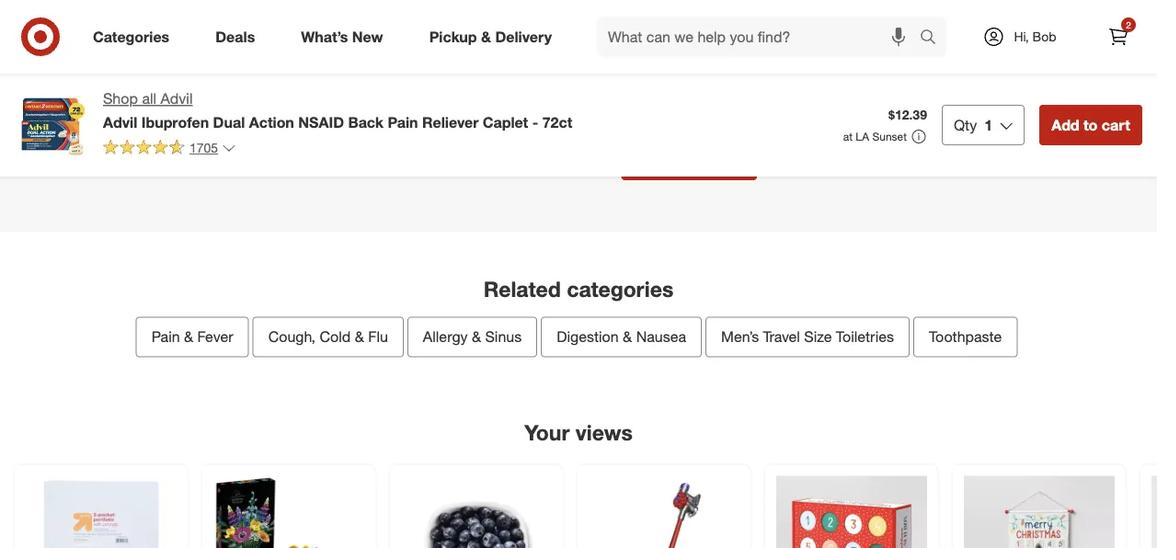 Task type: locate. For each thing, give the bounding box(es) containing it.
all
[[142, 90, 156, 108]]

pain
[[388, 113, 418, 131], [151, 328, 180, 346]]

what's new
[[301, 28, 383, 46]]

pickup & delivery link
[[414, 17, 575, 57]]

new
[[352, 28, 383, 46]]

2
[[1126, 19, 1132, 30]]

to
[[1084, 116, 1098, 134]]

qty
[[954, 116, 977, 134]]

allergy & sinus link
[[407, 317, 538, 358]]

your views
[[525, 420, 633, 446]]

2 pocket plastic folder with prongs - up & up™ image
[[26, 476, 177, 548]]

& right the pickup
[[481, 28, 491, 46]]

13"x16.5" christmas countdown punch box red - wondershop™ image
[[777, 476, 928, 548]]

& left flu
[[355, 328, 364, 346]]

1 horizontal spatial advil
[[161, 90, 193, 108]]

what's
[[301, 28, 348, 46]]

your
[[525, 420, 570, 446]]

shop all advil advil ibuprofen dual action nsaid back pain reliever caplet - 72ct
[[103, 90, 573, 131]]

1
[[985, 116, 993, 134]]

at
[[844, 130, 853, 144]]

pain left fever
[[151, 328, 180, 346]]

size
[[805, 328, 832, 346]]

la
[[856, 130, 870, 144]]

advil up ibuprofen
[[161, 90, 193, 108]]

23.25" fabric 'merry christmas' hanging advent calendar white - wondershop™ image
[[964, 476, 1115, 548]]

1 vertical spatial pain
[[151, 328, 180, 346]]

1705 link
[[103, 139, 237, 160]]

None checkbox
[[543, 70, 561, 88]]

caplet
[[483, 113, 528, 131]]

qty 1
[[954, 116, 993, 134]]

& for pickup
[[481, 28, 491, 46]]

what's new link
[[285, 17, 406, 57]]

blueberries - 11.2oz image
[[401, 476, 552, 548]]

advil
[[161, 90, 193, 108], [103, 113, 137, 131]]

0 vertical spatial pain
[[388, 113, 418, 131]]

& left sinus
[[472, 328, 481, 346]]

hi, bob
[[1014, 29, 1057, 45]]

1'6"x2'6"/18"x30" hello doormat black - project 62™ image
[[1152, 476, 1158, 548]]

cough,
[[268, 328, 316, 346]]

digestion & nausea link
[[541, 317, 702, 358]]

& left fever
[[184, 328, 193, 346]]

search
[[912, 30, 956, 47]]

search button
[[912, 17, 956, 61]]

at la sunset
[[844, 130, 907, 144]]

views
[[576, 420, 633, 446]]

0 vertical spatial advil
[[161, 90, 193, 108]]

pickup
[[429, 28, 477, 46]]

&
[[481, 28, 491, 46], [184, 328, 193, 346], [355, 328, 364, 346], [472, 328, 481, 346], [623, 328, 632, 346]]

nausea
[[636, 328, 687, 346]]

& left "nausea"
[[623, 328, 632, 346]]

advil down shop
[[103, 113, 137, 131]]

toothpaste
[[929, 328, 1002, 346]]

men's travel size toiletries link
[[706, 317, 910, 358]]

1 horizontal spatial pain
[[388, 113, 418, 131]]

digestion
[[557, 328, 619, 346]]

pain right back
[[388, 113, 418, 131]]

allergy & sinus
[[423, 328, 522, 346]]

1 vertical spatial advil
[[103, 113, 137, 131]]

digestion & nausea
[[557, 328, 687, 346]]

travel
[[763, 328, 800, 346]]

0 horizontal spatial advil
[[103, 113, 137, 131]]

cart
[[1102, 116, 1131, 134]]

deals link
[[200, 17, 278, 57]]

men's
[[721, 328, 759, 346]]

toiletries
[[836, 328, 894, 346]]

& for allergy
[[472, 328, 481, 346]]



Task type: vqa. For each thing, say whether or not it's contained in the screenshot.
$299.99's Sale
no



Task type: describe. For each thing, give the bounding box(es) containing it.
-
[[532, 113, 538, 131]]

pain & fever link
[[136, 317, 249, 358]]

pain & fever
[[151, 328, 233, 346]]

cough, cold & flu
[[268, 328, 388, 346]]

lego icons wildflower bouquet artificial flowers 10313 image
[[213, 476, 364, 548]]

add
[[1052, 116, 1080, 134]]

0 horizontal spatial pain
[[151, 328, 180, 346]]

toothpaste link
[[914, 317, 1018, 358]]

related categories
[[484, 276, 674, 302]]

dual
[[213, 113, 245, 131]]

action
[[249, 113, 294, 131]]

dyson v8 origin cordless stick vacuum image
[[589, 476, 740, 548]]

cough, cold & flu link
[[253, 317, 404, 358]]

allergy
[[423, 328, 468, 346]]

deals
[[216, 28, 255, 46]]

hi,
[[1014, 29, 1029, 45]]

categories link
[[77, 17, 193, 57]]

fever
[[197, 328, 233, 346]]

delivery
[[495, 28, 552, 46]]

categories
[[93, 28, 170, 46]]

back
[[348, 113, 384, 131]]

cold
[[320, 328, 351, 346]]

add to cart
[[1052, 116, 1131, 134]]

sinus
[[485, 328, 522, 346]]

pain inside shop all advil advil ibuprofen dual action nsaid back pain reliever caplet - 72ct
[[388, 113, 418, 131]]

72ct
[[543, 113, 573, 131]]

reliever
[[422, 113, 479, 131]]

nsaid
[[298, 113, 344, 131]]

$12.39
[[889, 107, 927, 123]]

2 link
[[1099, 17, 1139, 57]]

add to cart button
[[1040, 105, 1143, 145]]

categories
[[567, 276, 674, 302]]

1705
[[190, 140, 218, 156]]

flu
[[368, 328, 388, 346]]

& for pain
[[184, 328, 193, 346]]

sunset
[[873, 130, 907, 144]]

related
[[484, 276, 561, 302]]

men's travel size toiletries
[[721, 328, 894, 346]]

What can we help you find? suggestions appear below search field
[[597, 17, 925, 57]]

bob
[[1033, 29, 1057, 45]]

& for digestion
[[623, 328, 632, 346]]

shop
[[103, 90, 138, 108]]

pickup & delivery
[[429, 28, 552, 46]]

ibuprofen
[[141, 113, 209, 131]]

image of advil ibuprofen dual action nsaid back pain reliever caplet - 72ct image
[[15, 88, 88, 162]]



